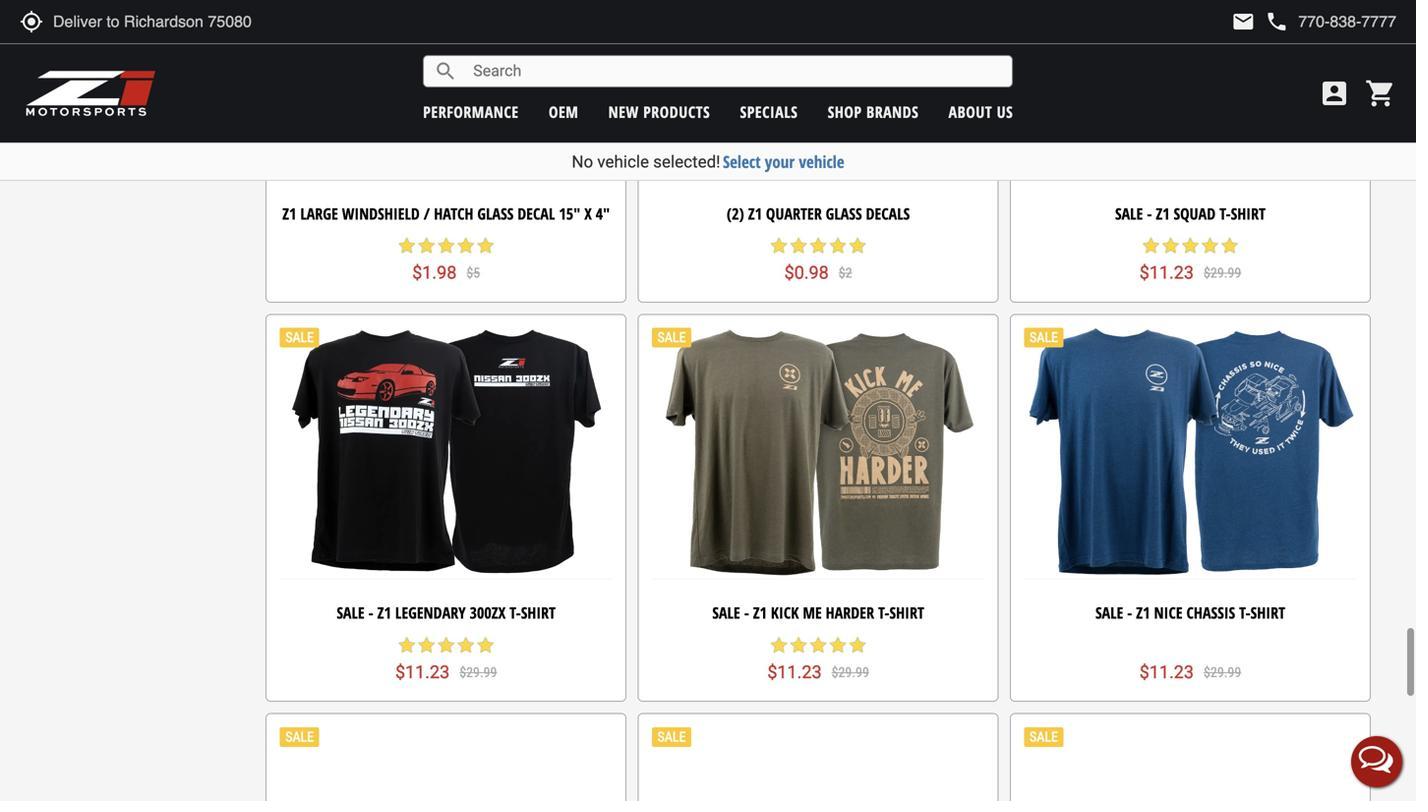 Task type: describe. For each thing, give the bounding box(es) containing it.
- for legendary
[[368, 603, 373, 624]]

t- right chassis
[[1239, 603, 1251, 624]]

t- right harder
[[878, 603, 890, 624]]

specials
[[740, 101, 798, 122]]

1 horizontal spatial vehicle
[[799, 150, 844, 173]]

4"
[[596, 203, 610, 224]]

account_box link
[[1314, 78, 1355, 109]]

sale - z1 legendary 300zx t-shirt
[[337, 603, 556, 624]]

- for squad
[[1147, 203, 1152, 224]]

oem link
[[549, 101, 579, 122]]

star star star star star $11.23 $29.99 for kick
[[767, 636, 869, 683]]

kick
[[771, 603, 799, 624]]

large
[[300, 203, 338, 224]]

shop brands
[[828, 101, 919, 122]]

z1 right (2)
[[748, 203, 762, 224]]

me
[[803, 603, 822, 624]]

$5
[[467, 265, 480, 281]]

quarter
[[766, 203, 822, 224]]

z1 for sale - z1 nice chassis t-shirt
[[1136, 603, 1150, 624]]

sale for sale - z1 nice chassis t-shirt
[[1096, 603, 1124, 624]]

vehicle inside the no vehicle selected! select your vehicle
[[597, 152, 649, 172]]

(2)
[[727, 203, 744, 224]]

z1 for sale - z1 squad t-shirt
[[1156, 203, 1170, 224]]

shirt right squad
[[1231, 203, 1266, 224]]

shopping_cart
[[1365, 78, 1397, 109]]

select
[[723, 150, 761, 173]]

performance link
[[423, 101, 519, 122]]

$11.23 for squad
[[1140, 263, 1194, 283]]

selected!
[[653, 152, 720, 172]]

new products
[[608, 101, 710, 122]]

my_location
[[20, 10, 43, 33]]

/
[[424, 203, 430, 224]]

about us
[[949, 101, 1013, 122]]

- for kick
[[744, 603, 749, 624]]

star star star star star $1.98 $5
[[397, 236, 495, 283]]

shirt right chassis
[[1251, 603, 1285, 624]]

new
[[608, 101, 639, 122]]

- for nice
[[1127, 603, 1132, 624]]

oem
[[549, 101, 579, 122]]

$0.98
[[784, 263, 829, 283]]

windshield
[[342, 203, 420, 224]]

z1 motorsports logo image
[[25, 69, 157, 118]]

no vehicle selected! select your vehicle
[[572, 150, 844, 173]]

decals
[[866, 203, 910, 224]]

$11.23 for kick
[[767, 662, 822, 683]]

select your vehicle link
[[723, 150, 844, 173]]

brands
[[866, 101, 919, 122]]

star star star star star $11.23 $29.99 for squad
[[1140, 236, 1241, 283]]

z1 left large
[[282, 203, 296, 224]]

star star star star star $0.98 $2
[[769, 236, 868, 283]]

shirt right 300zx
[[521, 603, 556, 624]]

15"
[[559, 203, 581, 224]]

performance
[[423, 101, 519, 122]]

about
[[949, 101, 993, 122]]



Task type: vqa. For each thing, say whether or not it's contained in the screenshot.
$11.23 $29.99
yes



Task type: locate. For each thing, give the bounding box(es) containing it.
vehicle right the no
[[597, 152, 649, 172]]

z1 left squad
[[1156, 203, 1170, 224]]

sale - z1 squad t-shirt
[[1115, 203, 1266, 224]]

about us link
[[949, 101, 1013, 122]]

sale - z1 nice chassis t-shirt
[[1096, 603, 1285, 624]]

t-
[[1220, 203, 1231, 224], [510, 603, 521, 624], [878, 603, 890, 624], [1239, 603, 1251, 624]]

$11.23 down sale - z1 squad t-shirt
[[1140, 263, 1194, 283]]

sale for sale - z1 legendary 300zx t-shirt
[[337, 603, 365, 624]]

star star star star star $11.23 $29.99 down sale - z1 squad t-shirt
[[1140, 236, 1241, 283]]

vehicle right your
[[799, 150, 844, 173]]

chassis
[[1187, 603, 1235, 624]]

0 horizontal spatial vehicle
[[597, 152, 649, 172]]

$2
[[839, 265, 852, 281]]

sale
[[1115, 203, 1143, 224], [337, 603, 365, 624], [712, 603, 740, 624], [1096, 603, 1124, 624]]

account_box
[[1319, 78, 1350, 109]]

phone link
[[1265, 10, 1397, 33]]

us
[[997, 101, 1013, 122]]

$29.99
[[1204, 265, 1241, 281], [460, 665, 497, 681], [832, 665, 869, 681], [1204, 665, 1241, 681]]

$11.23 down nice
[[1140, 662, 1194, 683]]

1 glass from the left
[[477, 203, 514, 224]]

$29.99 down squad
[[1204, 265, 1241, 281]]

- left kick
[[744, 603, 749, 624]]

phone
[[1265, 10, 1289, 33]]

harder
[[826, 603, 874, 624]]

(2) z1 quarter glass decals
[[727, 203, 910, 224]]

z1 for sale - z1 kick me harder t-shirt
[[753, 603, 767, 624]]

$29.99 down chassis
[[1204, 665, 1241, 681]]

sale left nice
[[1096, 603, 1124, 624]]

sale left kick
[[712, 603, 740, 624]]

squad
[[1174, 203, 1216, 224]]

glass left the decals on the right
[[826, 203, 862, 224]]

your
[[765, 150, 795, 173]]

sale for sale - z1 squad t-shirt
[[1115, 203, 1143, 224]]

-
[[1147, 203, 1152, 224], [368, 603, 373, 624], [744, 603, 749, 624], [1127, 603, 1132, 624]]

1 horizontal spatial star star star star star $11.23 $29.99
[[767, 636, 869, 683]]

mail phone
[[1232, 10, 1289, 33]]

new products link
[[608, 101, 710, 122]]

1 horizontal spatial glass
[[826, 203, 862, 224]]

decal
[[518, 203, 555, 224]]

300zx
[[470, 603, 506, 624]]

shirt
[[1231, 203, 1266, 224], [521, 603, 556, 624], [890, 603, 924, 624], [1251, 603, 1285, 624]]

legendary
[[395, 603, 466, 624]]

z1 left kick
[[753, 603, 767, 624]]

$1.98
[[412, 263, 457, 283]]

$11.23 down legendary on the left bottom of page
[[395, 662, 450, 683]]

Search search field
[[458, 56, 1012, 86]]

$11.23 $29.99
[[1140, 662, 1241, 683]]

0 horizontal spatial star star star star star $11.23 $29.99
[[395, 636, 497, 683]]

z1 for sale - z1 legendary 300zx t-shirt
[[377, 603, 391, 624]]

$11.23
[[1140, 263, 1194, 283], [395, 662, 450, 683], [767, 662, 822, 683], [1140, 662, 1194, 683]]

z1
[[282, 203, 296, 224], [748, 203, 762, 224], [1156, 203, 1170, 224], [377, 603, 391, 624], [753, 603, 767, 624], [1136, 603, 1150, 624]]

star star star star star $11.23 $29.99
[[1140, 236, 1241, 283], [395, 636, 497, 683], [767, 636, 869, 683]]

$11.23 for legendary
[[395, 662, 450, 683]]

0 horizontal spatial glass
[[477, 203, 514, 224]]

sale left squad
[[1115, 203, 1143, 224]]

mail link
[[1232, 10, 1255, 33]]

$29.99 down 300zx
[[460, 665, 497, 681]]

$29.99 for 300zx
[[460, 665, 497, 681]]

t- right 300zx
[[510, 603, 521, 624]]

shirt right harder
[[890, 603, 924, 624]]

$29.99 down harder
[[832, 665, 869, 681]]

$11.23 down kick
[[767, 662, 822, 683]]

shop
[[828, 101, 862, 122]]

z1 left nice
[[1136, 603, 1150, 624]]

t- right squad
[[1220, 203, 1231, 224]]

x
[[584, 203, 592, 224]]

- left nice
[[1127, 603, 1132, 624]]

shop brands link
[[828, 101, 919, 122]]

mail
[[1232, 10, 1255, 33]]

$29.99 for t-
[[1204, 265, 1241, 281]]

products
[[643, 101, 710, 122]]

$29.99 for me
[[832, 665, 869, 681]]

sale left legendary on the left bottom of page
[[337, 603, 365, 624]]

z1 large windshield / hatch glass decal 15" x 4"
[[282, 203, 610, 224]]

nice
[[1154, 603, 1183, 624]]

sale - z1 kick me harder t-shirt
[[712, 603, 924, 624]]

- left legendary on the left bottom of page
[[368, 603, 373, 624]]

sale for sale - z1 kick me harder t-shirt
[[712, 603, 740, 624]]

glass
[[477, 203, 514, 224], [826, 203, 862, 224]]

2 glass from the left
[[826, 203, 862, 224]]

no
[[572, 152, 593, 172]]

specials link
[[740, 101, 798, 122]]

star star star star star $11.23 $29.99 down sale - z1 kick me harder t-shirt
[[767, 636, 869, 683]]

star star star star star $11.23 $29.99 down "sale - z1 legendary 300zx t-shirt"
[[395, 636, 497, 683]]

- left squad
[[1147, 203, 1152, 224]]

search
[[434, 60, 458, 83]]

2 horizontal spatial star star star star star $11.23 $29.99
[[1140, 236, 1241, 283]]

$29.99 inside $11.23 $29.99
[[1204, 665, 1241, 681]]

glass left "decal"
[[477, 203, 514, 224]]

star star star star star $11.23 $29.99 for legendary
[[395, 636, 497, 683]]

hatch
[[434, 203, 474, 224]]

star
[[397, 236, 417, 256], [417, 236, 436, 256], [436, 236, 456, 256], [456, 236, 476, 256], [476, 236, 495, 256], [769, 236, 789, 256], [789, 236, 809, 256], [809, 236, 828, 256], [828, 236, 848, 256], [848, 236, 868, 256], [1141, 236, 1161, 256], [1161, 236, 1181, 256], [1181, 236, 1200, 256], [1200, 236, 1220, 256], [1220, 236, 1240, 256], [397, 636, 417, 655], [417, 636, 436, 655], [436, 636, 456, 655], [456, 636, 476, 655], [476, 636, 495, 655], [769, 636, 789, 655], [789, 636, 809, 655], [809, 636, 828, 655], [828, 636, 848, 655], [848, 636, 868, 655]]

z1 left legendary on the left bottom of page
[[377, 603, 391, 624]]

vehicle
[[799, 150, 844, 173], [597, 152, 649, 172]]

shopping_cart link
[[1360, 78, 1397, 109]]



